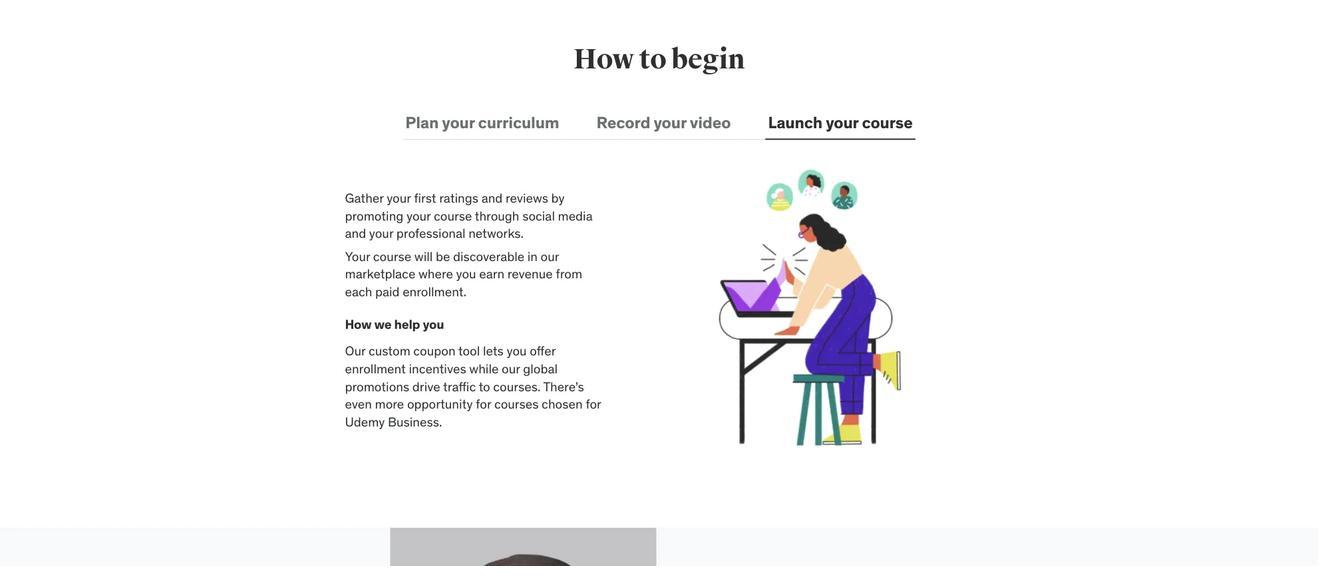 Task type: vqa. For each thing, say whether or not it's contained in the screenshot.
instagram
no



Task type: describe. For each thing, give the bounding box(es) containing it.
through
[[475, 208, 519, 224]]

drive
[[412, 379, 440, 395]]

paid
[[375, 284, 400, 300]]

0 vertical spatial and
[[481, 190, 503, 206]]

to inside the our custom coupon tool lets you offer enrollment incentives while our global promotions drive traffic to courses. there's even more opportunity for courses chosen for udemy business.
[[479, 379, 490, 395]]

our
[[345, 343, 366, 359]]

your down promoting
[[369, 225, 393, 241]]

from
[[556, 266, 582, 282]]

discoverable
[[453, 249, 524, 264]]

enrollment
[[345, 361, 406, 377]]

curriculum
[[478, 112, 559, 132]]

how for how to begin
[[573, 42, 634, 77]]

record your video
[[597, 112, 731, 132]]

in
[[527, 249, 538, 264]]

media
[[558, 208, 593, 224]]

your for gather
[[387, 190, 411, 206]]

while
[[469, 361, 499, 377]]

tool
[[458, 343, 480, 359]]

1 for from the left
[[476, 396, 491, 412]]

by
[[551, 190, 565, 206]]

how we help you
[[345, 316, 444, 332]]

plan your curriculum button
[[403, 107, 562, 139]]

1 vertical spatial you
[[423, 316, 444, 332]]

networks.
[[468, 225, 524, 241]]

video
[[690, 112, 731, 132]]

course inside gather your first ratings and reviews by promoting your course through social media and your professional networks.
[[434, 208, 472, 224]]

we
[[374, 316, 392, 332]]

course inside 'your course will be discoverable in our marketplace where you earn revenue from each paid enrollment.'
[[373, 249, 411, 264]]

your down first
[[407, 208, 431, 224]]

first
[[414, 190, 436, 206]]

our inside 'your course will be discoverable in our marketplace where you earn revenue from each paid enrollment.'
[[541, 249, 559, 264]]

gather
[[345, 190, 384, 206]]

opportunity
[[407, 396, 473, 412]]

coupon
[[413, 343, 455, 359]]

each
[[345, 284, 372, 300]]

your for record
[[654, 112, 686, 132]]

even
[[345, 396, 372, 412]]

0 horizontal spatial and
[[345, 225, 366, 241]]

courses
[[494, 396, 539, 412]]

begin
[[671, 42, 745, 77]]

2 for from the left
[[586, 396, 601, 412]]



Task type: locate. For each thing, give the bounding box(es) containing it.
business.
[[388, 414, 442, 430]]

promotions
[[345, 379, 409, 395]]

chosen
[[542, 396, 583, 412]]

plan
[[405, 112, 439, 132]]

2 horizontal spatial course
[[862, 112, 913, 132]]

ratings
[[439, 190, 478, 206]]

to left begin
[[639, 42, 666, 77]]

incentives
[[409, 361, 466, 377]]

0 vertical spatial our
[[541, 249, 559, 264]]

to down "while"
[[479, 379, 490, 395]]

you left earn
[[456, 266, 476, 282]]

1 vertical spatial to
[[479, 379, 490, 395]]

you
[[456, 266, 476, 282], [423, 316, 444, 332], [507, 343, 527, 359]]

1 horizontal spatial course
[[434, 208, 472, 224]]

your left video
[[654, 112, 686, 132]]

0 vertical spatial course
[[862, 112, 913, 132]]

0 vertical spatial you
[[456, 266, 476, 282]]

0 horizontal spatial to
[[479, 379, 490, 395]]

launch
[[768, 112, 822, 132]]

our inside the our custom coupon tool lets you offer enrollment incentives while our global promotions drive traffic to courses. there's even more opportunity for courses chosen for udemy business.
[[502, 361, 520, 377]]

our up courses.
[[502, 361, 520, 377]]

custom
[[369, 343, 410, 359]]

1 horizontal spatial to
[[639, 42, 666, 77]]

1 horizontal spatial you
[[456, 266, 476, 282]]

your
[[442, 112, 475, 132], [654, 112, 686, 132], [826, 112, 858, 132], [387, 190, 411, 206], [407, 208, 431, 224], [369, 225, 393, 241]]

plan your curriculum
[[405, 112, 559, 132]]

how for how we help you
[[345, 316, 372, 332]]

your for launch
[[826, 112, 858, 132]]

1 horizontal spatial and
[[481, 190, 503, 206]]

1 vertical spatial our
[[502, 361, 520, 377]]

revenue
[[507, 266, 553, 282]]

0 horizontal spatial for
[[476, 396, 491, 412]]

course inside button
[[862, 112, 913, 132]]

traffic
[[443, 379, 476, 395]]

0 horizontal spatial how
[[345, 316, 372, 332]]

1 vertical spatial course
[[434, 208, 472, 224]]

launch your course
[[768, 112, 913, 132]]

will
[[414, 249, 433, 264]]

there's
[[543, 379, 584, 395]]

you inside 'your course will be discoverable in our marketplace where you earn revenue from each paid enrollment.'
[[456, 266, 476, 282]]

for
[[476, 396, 491, 412], [586, 396, 601, 412]]

2 vertical spatial course
[[373, 249, 411, 264]]

your left first
[[387, 190, 411, 206]]

enrollment.
[[403, 284, 466, 300]]

and up your
[[345, 225, 366, 241]]

more
[[375, 396, 404, 412]]

our right in
[[541, 249, 559, 264]]

how left "we"
[[345, 316, 372, 332]]

reviews
[[506, 190, 548, 206]]

our
[[541, 249, 559, 264], [502, 361, 520, 377]]

how
[[573, 42, 634, 77], [345, 316, 372, 332]]

courses.
[[493, 379, 541, 395]]

udemy
[[345, 414, 385, 430]]

1 vertical spatial how
[[345, 316, 372, 332]]

1 horizontal spatial our
[[541, 249, 559, 264]]

0 vertical spatial how
[[573, 42, 634, 77]]

your
[[345, 249, 370, 264]]

be
[[436, 249, 450, 264]]

for down traffic
[[476, 396, 491, 412]]

help
[[394, 316, 420, 332]]

you right help
[[423, 316, 444, 332]]

1 horizontal spatial for
[[586, 396, 601, 412]]

where
[[418, 266, 453, 282]]

your right the plan
[[442, 112, 475, 132]]

earn
[[479, 266, 504, 282]]

0 horizontal spatial course
[[373, 249, 411, 264]]

0 horizontal spatial you
[[423, 316, 444, 332]]

2 vertical spatial you
[[507, 343, 527, 359]]

promoting
[[345, 208, 403, 224]]

course
[[862, 112, 913, 132], [434, 208, 472, 224], [373, 249, 411, 264]]

1 horizontal spatial how
[[573, 42, 634, 77]]

1 vertical spatial and
[[345, 225, 366, 241]]

our custom coupon tool lets you offer enrollment incentives while our global promotions drive traffic to courses. there's even more opportunity for courses chosen for udemy business.
[[345, 343, 601, 430]]

0 horizontal spatial our
[[502, 361, 520, 377]]

and
[[481, 190, 503, 206], [345, 225, 366, 241]]

how to begin
[[573, 42, 745, 77]]

offer
[[530, 343, 556, 359]]

and up through
[[481, 190, 503, 206]]

you right lets
[[507, 343, 527, 359]]

lets
[[483, 343, 504, 359]]

to
[[639, 42, 666, 77], [479, 379, 490, 395]]

your for plan
[[442, 112, 475, 132]]

global
[[523, 361, 558, 377]]

record
[[597, 112, 650, 132]]

social
[[522, 208, 555, 224]]

marketplace
[[345, 266, 415, 282]]

0 vertical spatial to
[[639, 42, 666, 77]]

2 horizontal spatial you
[[507, 343, 527, 359]]

tab list
[[403, 107, 915, 140]]

your course will be discoverable in our marketplace where you earn revenue from each paid enrollment.
[[345, 249, 582, 300]]

launch your course button
[[765, 107, 915, 139]]

tab list containing plan your curriculum
[[403, 107, 915, 140]]

you inside the our custom coupon tool lets you offer enrollment incentives while our global promotions drive traffic to courses. there's even more opportunity for courses chosen for udemy business.
[[507, 343, 527, 359]]

gather your first ratings and reviews by promoting your course through social media and your professional networks.
[[345, 190, 593, 241]]

for right chosen on the left bottom of page
[[586, 396, 601, 412]]

your right launch
[[826, 112, 858, 132]]

record your video button
[[594, 107, 733, 139]]

how up "record"
[[573, 42, 634, 77]]

professional
[[396, 225, 465, 241]]



